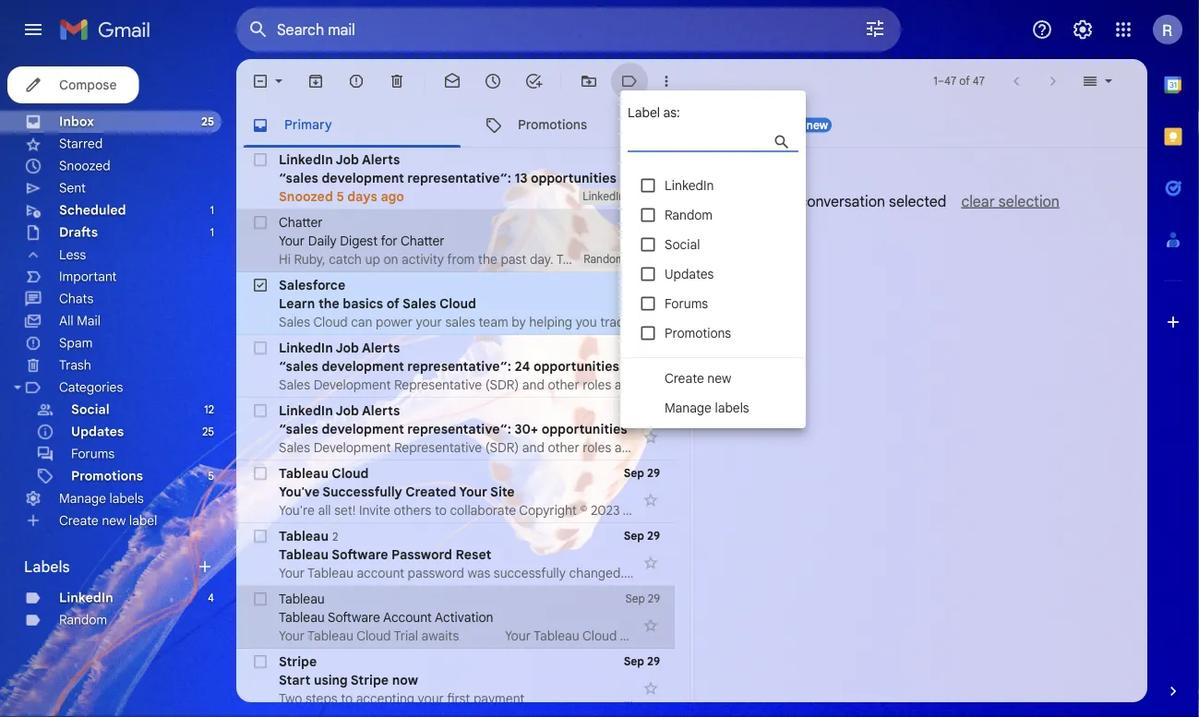 Task type: locate. For each thing, give the bounding box(es) containing it.
(sdr) inside linkedin job alerts "sales development representative": 24 opportunities sales development representative (sdr) and other roles are available ͏ ͏ ͏ ͏ ͏ ͏ ͏ ͏ ͏ ͏ ͏ ͏ ͏ ͏ ͏ ͏ ͏ ͏ ͏ ͏ ͏ ͏ ͏ ͏ ͏ ͏ ͏ ͏ ͏ ͏ ͏ ͏ ͏ ͏ ͏ ͏ ͏ ͏ ͏ ͏ ͏ ͏ ͏ ͏ ͏ ͏ ͏ ͏ ͏ ͏ ͏ ͏ ͏ ͏ ͏ ͏ ͏ ͏ ͏ ͏ ͏ ͏ ͏ ͏ ͏ ͏
[[486, 377, 519, 393]]

0 horizontal spatial promotions
[[71, 468, 143, 484]]

spam
[[59, 335, 93, 351]]

None checkbox
[[251, 213, 270, 232], [251, 339, 270, 357], [251, 402, 270, 420], [251, 590, 270, 609], [251, 653, 270, 671], [251, 213, 270, 232], [251, 339, 270, 357], [251, 402, 270, 420], [251, 590, 270, 609], [251, 653, 270, 671]]

alerts inside linkedin job alerts "sales development representative": 30+ opportunities sales development representative (sdr) and other roles are available ͏ ͏ ͏ ͏ ͏ ͏ ͏ ͏ ͏ ͏ ͏ ͏ ͏ ͏ ͏ ͏ ͏ ͏ ͏ ͏ ͏ ͏ ͏ ͏ ͏ ͏ ͏ ͏ ͏ ͏ ͏ ͏ ͏ ͏ ͏ ͏ ͏ ͏ ͏ ͏ ͏ ͏ ͏ ͏ ͏ ͏ ͏ ͏ ͏ ͏ ͏ ͏ ͏ ͏ ͏ ͏ ͏ ͏ ͏ ͏ ͏ ͏ ͏ ͏ ͏ ͏
[[362, 403, 400, 419]]

row up for
[[236, 147, 675, 210]]

are up sep 29 cell
[[615, 377, 634, 393]]

1 horizontal spatial random
[[584, 253, 625, 266]]

payment
[[474, 691, 525, 707]]

None checkbox
[[251, 72, 270, 91], [251, 151, 270, 169], [251, 276, 270, 295], [251, 465, 270, 483], [251, 527, 270, 546], [251, 72, 270, 91], [251, 151, 270, 169], [251, 276, 270, 295], [251, 465, 270, 483], [251, 527, 270, 546]]

important
[[59, 269, 117, 285]]

linkedin job alerts "sales development representative": 24 opportunities sales development representative (sdr) and other roles are available ͏ ͏ ͏ ͏ ͏ ͏ ͏ ͏ ͏ ͏ ͏ ͏ ͏ ͏ ͏ ͏ ͏ ͏ ͏ ͏ ͏ ͏ ͏ ͏ ͏ ͏ ͏ ͏ ͏ ͏ ͏ ͏ ͏ ͏ ͏ ͏ ͏ ͏ ͏ ͏ ͏ ͏ ͏ ͏ ͏ ͏ ͏ ͏ ͏ ͏ ͏ ͏ ͏ ͏ ͏ ͏ ͏ ͏ ͏ ͏ ͏ ͏ ͏ ͏ ͏ ͏
[[279, 340, 907, 393]]

1 development from the top
[[322, 170, 404, 186]]

row up linkedin job alerts "sales development representative": 30+ opportunities sales development representative (sdr) and other roles are available ͏ ͏ ͏ ͏ ͏ ͏ ͏ ͏ ͏ ͏ ͏ ͏ ͏ ͏ ͏ ͏ ͏ ͏ ͏ ͏ ͏ ͏ ͏ ͏ ͏ ͏ ͏ ͏ ͏ ͏ ͏ ͏ ͏ ͏ ͏ ͏ ͏ ͏ ͏ ͏ ͏ ͏ ͏ ͏ ͏ ͏ ͏ ͏ ͏ ͏ ͏ ͏ ͏ ͏ ͏ ͏ ͏ ͏ ͏ ͏ ͏ ͏ ͏ ͏ ͏ ͏
[[236, 335, 907, 398]]

1 vertical spatial 5
[[208, 470, 214, 484]]

development inside linkedin job alerts "sales development representative": 30+ opportunities sales development representative (sdr) and other roles are available ͏ ͏ ͏ ͏ ͏ ͏ ͏ ͏ ͏ ͏ ͏ ͏ ͏ ͏ ͏ ͏ ͏ ͏ ͏ ͏ ͏ ͏ ͏ ͏ ͏ ͏ ͏ ͏ ͏ ͏ ͏ ͏ ͏ ͏ ͏ ͏ ͏ ͏ ͏ ͏ ͏ ͏ ͏ ͏ ͏ ͏ ͏ ͏ ͏ ͏ ͏ ͏ ͏ ͏ ͏ ͏ ͏ ͏ ͏ ͏ ͏ ͏ ͏ ͏ ͏ ͏
[[314, 440, 391, 456]]

software for password
[[332, 547, 388, 563]]

salesforce
[[279, 277, 346, 293]]

stripe
[[279, 654, 317, 670], [351, 672, 389, 689]]

2 "sales from the top
[[279, 358, 319, 375]]

13
[[515, 170, 528, 186]]

development inside "sales development representative": 13 opportunities snoozed 5 days ago
[[322, 170, 404, 186]]

create up manage labels
[[665, 370, 705, 387]]

all
[[59, 313, 73, 329]]

2 vertical spatial random
[[59, 612, 107, 629]]

0 vertical spatial alerts
[[362, 151, 400, 168]]

development inside linkedin job alerts "sales development representative": 30+ opportunities sales development representative (sdr) and other roles are available ͏ ͏ ͏ ͏ ͏ ͏ ͏ ͏ ͏ ͏ ͏ ͏ ͏ ͏ ͏ ͏ ͏ ͏ ͏ ͏ ͏ ͏ ͏ ͏ ͏ ͏ ͏ ͏ ͏ ͏ ͏ ͏ ͏ ͏ ͏ ͏ ͏ ͏ ͏ ͏ ͏ ͏ ͏ ͏ ͏ ͏ ͏ ͏ ͏ ͏ ͏ ͏ ͏ ͏ ͏ ͏ ͏ ͏ ͏ ͏ ͏ ͏ ͏ ͏ ͏ ͏
[[322, 421, 404, 437]]

job for linkedin job alerts "sales development representative": 30+ opportunities sales development representative (sdr) and other roles are available ͏ ͏ ͏ ͏ ͏ ͏ ͏ ͏ ͏ ͏ ͏ ͏ ͏ ͏ ͏ ͏ ͏ ͏ ͏ ͏ ͏ ͏ ͏ ͏ ͏ ͏ ͏ ͏ ͏ ͏ ͏ ͏ ͏ ͏ ͏ ͏ ͏ ͏ ͏ ͏ ͏ ͏ ͏ ͏ ͏ ͏ ͏ ͏ ͏ ͏ ͏ ͏ ͏ ͏ ͏ ͏ ͏ ͏ ͏ ͏ ͏ ͏ ͏ ͏ ͏ ͏
[[336, 403, 359, 419]]

1 roles from the top
[[583, 377, 612, 393]]

1 horizontal spatial create
[[665, 370, 705, 387]]

4 row from the top
[[236, 335, 907, 398]]

linkedin down the learn
[[279, 340, 333, 356]]

0 vertical spatial forums
[[665, 296, 709, 312]]

0 vertical spatial "sales
[[279, 170, 319, 186]]

other for 24
[[548, 377, 580, 393]]

2 horizontal spatial new
[[807, 118, 828, 132]]

promotions up create new
[[665, 325, 732, 341]]

5 tableau from the top
[[279, 610, 325, 626]]

53 ‌ from the left
[[700, 691, 700, 707]]

2 vertical spatial social
[[71, 402, 110, 418]]

0 horizontal spatial random
[[59, 612, 107, 629]]

36 ‌ from the left
[[644, 691, 644, 707]]

alerts up ago
[[362, 151, 400, 168]]

sales right the of
[[403, 296, 436, 312]]

job down the basics
[[336, 340, 359, 356]]

5 inside labels navigation
[[208, 470, 214, 484]]

80 ‌ from the left
[[790, 691, 790, 707]]

less button
[[0, 244, 222, 266]]

1 vertical spatial your
[[459, 484, 488, 500]]

labels
[[24, 558, 70, 576]]

drafts
[[59, 224, 98, 241]]

12 ‌ from the left
[[565, 691, 565, 707]]

sep 29 for start using stripe now
[[624, 655, 660, 669]]

2 representative": from the top
[[408, 358, 512, 375]]

1
[[800, 118, 804, 132], [210, 204, 214, 218], [210, 226, 214, 240]]

your left daily
[[279, 233, 305, 249]]

sep 29 for tableau software account activation
[[626, 593, 660, 606]]

tableau inside 'link'
[[279, 610, 325, 626]]

2 29 from the top
[[647, 341, 660, 355]]

promotions inside labels navigation
[[71, 468, 143, 484]]

3 representative": from the top
[[408, 421, 512, 437]]

cloud right the of
[[440, 296, 477, 312]]

6 29 from the top
[[648, 593, 660, 606]]

other for 30+
[[548, 440, 580, 456]]

sales for linkedin job alerts "sales development representative": 30+ opportunities sales development representative (sdr) and other roles are available ͏ ͏ ͏ ͏ ͏ ͏ ͏ ͏ ͏ ͏ ͏ ͏ ͏ ͏ ͏ ͏ ͏ ͏ ͏ ͏ ͏ ͏ ͏ ͏ ͏ ͏ ͏ ͏ ͏ ͏ ͏ ͏ ͏ ͏ ͏ ͏ ͏ ͏ ͏ ͏ ͏ ͏ ͏ ͏ ͏ ͏ ͏ ͏ ͏ ͏ ͏ ͏ ͏ ͏ ͏ ͏ ͏ ͏ ͏ ͏ ͏ ͏ ͏ ͏ ͏ ͏
[[279, 440, 310, 456]]

labels navigation
[[0, 59, 236, 718]]

labels up label
[[109, 491, 144, 507]]

sep 29 for you've successfully created your site
[[624, 467, 660, 481]]

(sdr)
[[486, 377, 519, 393], [486, 440, 519, 456]]

38 ‌ from the left
[[651, 691, 651, 707]]

‌
[[528, 691, 528, 707], [532, 691, 532, 707], [535, 691, 535, 707], [538, 691, 538, 707], [541, 691, 541, 707], [545, 691, 545, 707], [548, 691, 548, 707], [551, 691, 551, 707], [555, 691, 555, 707], [558, 691, 558, 707], [561, 691, 561, 707], [565, 691, 565, 707], [568, 691, 568, 707], [571, 691, 571, 707], [575, 691, 575, 707], [578, 691, 578, 707], [581, 691, 581, 707], [585, 691, 585, 707], [588, 691, 588, 707], [591, 691, 591, 707], [594, 691, 594, 707], [598, 691, 598, 707], [601, 691, 601, 707], [604, 691, 604, 707], [608, 691, 608, 707], [611, 691, 611, 707], [614, 691, 614, 707], [618, 691, 618, 707], [621, 691, 621, 707], [624, 691, 624, 707], [628, 691, 628, 707], [631, 691, 631, 707], [634, 691, 634, 707], [637, 691, 637, 707], [641, 691, 641, 707], [644, 691, 644, 707], [647, 691, 647, 707], [651, 691, 651, 707], [654, 691, 654, 707], [657, 691, 657, 707], [661, 691, 661, 707], [664, 691, 664, 707], [667, 691, 667, 707], [671, 691, 671, 707], [674, 691, 674, 707], [677, 691, 677, 707], [681, 691, 681, 707], [684, 691, 684, 707], [687, 691, 687, 707], [690, 691, 690, 707], [694, 691, 694, 707], [697, 691, 697, 707], [700, 691, 700, 707], [704, 691, 704, 707], [707, 691, 707, 707], [710, 691, 710, 707], [714, 691, 714, 707], [717, 691, 717, 707], [720, 691, 720, 707], [724, 691, 724, 707], [727, 691, 727, 707], [730, 691, 730, 707], [733, 691, 733, 707], [737, 691, 737, 707], [740, 691, 740, 707], [743, 691, 743, 707], [747, 691, 747, 707], [750, 691, 750, 707], [753, 691, 753, 707], [757, 691, 757, 707], [760, 691, 760, 707], [763, 691, 763, 707], [767, 691, 767, 707], [770, 691, 770, 707], [773, 691, 773, 707], [777, 691, 777, 707], [780, 691, 780, 707], [783, 691, 783, 707], [786, 691, 786, 707], [790, 691, 790, 707]]

1 vertical spatial job
[[336, 340, 359, 356]]

25 ‌ from the left
[[608, 691, 608, 707]]

29 inside cell
[[647, 404, 660, 418]]

0 horizontal spatial cloud
[[332, 466, 369, 482]]

first
[[447, 691, 470, 707]]

sep
[[625, 216, 644, 230], [624, 278, 645, 292], [624, 341, 645, 355], [624, 404, 645, 418], [624, 467, 645, 481], [624, 530, 645, 544], [626, 593, 645, 606], [624, 655, 645, 669]]

31 ‌ from the left
[[628, 691, 628, 707]]

2 available from the top
[[637, 440, 689, 456]]

software down 2
[[332, 547, 388, 563]]

58 ‌ from the left
[[717, 691, 717, 707]]

0 vertical spatial available
[[637, 377, 689, 393]]

0 horizontal spatial updates
[[71, 424, 124, 440]]

inbox
[[59, 114, 94, 130]]

create
[[665, 370, 705, 387], [59, 513, 99, 529]]

2 tableau from the top
[[279, 528, 329, 544]]

1 vertical spatial development
[[322, 358, 404, 375]]

0 vertical spatial sales
[[403, 296, 436, 312]]

opportunities inside "sales development representative": 13 opportunities snoozed 5 days ago
[[531, 170, 617, 186]]

available up sep 29 cell
[[637, 377, 689, 393]]

sent
[[59, 180, 86, 196]]

67 ‌ from the left
[[747, 691, 747, 707]]

1 horizontal spatial snoozed
[[279, 188, 333, 205]]

software for account
[[328, 610, 380, 626]]

representative for 24
[[394, 377, 482, 393]]

forums down updates link
[[71, 446, 115, 462]]

1 horizontal spatial labels
[[715, 400, 750, 416]]

0 vertical spatial stripe
[[279, 654, 317, 670]]

5 inside "sales development representative": 13 opportunities snoozed 5 days ago
[[337, 188, 344, 205]]

linkedin down label-as menu open text box
[[665, 177, 714, 194]]

1 vertical spatial stripe
[[351, 672, 389, 689]]

0 horizontal spatial manage
[[59, 491, 106, 507]]

basics
[[343, 296, 383, 312]]

other
[[548, 377, 580, 393], [548, 440, 580, 456]]

1 vertical spatial forums
[[71, 446, 115, 462]]

2
[[333, 530, 338, 544]]

sales
[[403, 296, 436, 312], [279, 377, 310, 393], [279, 440, 310, 456]]

(sdr) inside linkedin job alerts "sales development representative": 30+ opportunities sales development representative (sdr) and other roles are available ͏ ͏ ͏ ͏ ͏ ͏ ͏ ͏ ͏ ͏ ͏ ͏ ͏ ͏ ͏ ͏ ͏ ͏ ͏ ͏ ͏ ͏ ͏ ͏ ͏ ͏ ͏ ͏ ͏ ͏ ͏ ͏ ͏ ͏ ͏ ͏ ͏ ͏ ͏ ͏ ͏ ͏ ͏ ͏ ͏ ͏ ͏ ͏ ͏ ͏ ͏ ͏ ͏ ͏ ͏ ͏ ͏ ͏ ͏ ͏ ͏ ͏ ͏ ͏ ͏ ͏
[[486, 440, 519, 456]]

and inside linkedin job alerts "sales development representative": 30+ opportunities sales development representative (sdr) and other roles are available ͏ ͏ ͏ ͏ ͏ ͏ ͏ ͏ ͏ ͏ ͏ ͏ ͏ ͏ ͏ ͏ ͏ ͏ ͏ ͏ ͏ ͏ ͏ ͏ ͏ ͏ ͏ ͏ ͏ ͏ ͏ ͏ ͏ ͏ ͏ ͏ ͏ ͏ ͏ ͏ ͏ ͏ ͏ ͏ ͏ ͏ ͏ ͏ ͏ ͏ ͏ ͏ ͏ ͏ ͏ ͏ ͏ ͏ ͏ ͏ ͏ ͏ ͏ ͏ ͏ ͏
[[523, 440, 545, 456]]

0 vertical spatial snoozed
[[59, 158, 111, 174]]

0 horizontal spatial create
[[59, 513, 99, 529]]

75 ‌ from the left
[[773, 691, 773, 707]]

opportunities right 24 on the left of the page
[[534, 358, 620, 375]]

1 vertical spatial snoozed
[[279, 188, 333, 205]]

selected
[[889, 192, 947, 211]]

29
[[647, 278, 660, 292], [647, 341, 660, 355], [647, 404, 660, 418], [647, 467, 660, 481], [647, 530, 660, 544], [648, 593, 660, 606], [647, 655, 660, 669]]

59 ‌ from the left
[[720, 691, 720, 707]]

development down the basics
[[314, 377, 391, 393]]

0 horizontal spatial snoozed
[[59, 158, 111, 174]]

sep 29 for learn the basics of sales cloud
[[624, 278, 660, 292]]

1 horizontal spatial promotions
[[518, 117, 587, 133]]

development for linkedin job alerts "sales development representative": 24 opportunities sales development representative (sdr) and other roles are available ͏ ͏ ͏ ͏ ͏ ͏ ͏ ͏ ͏ ͏ ͏ ͏ ͏ ͏ ͏ ͏ ͏ ͏ ͏ ͏ ͏ ͏ ͏ ͏ ͏ ͏ ͏ ͏ ͏ ͏ ͏ ͏ ͏ ͏ ͏ ͏ ͏ ͏ ͏ ͏ ͏ ͏ ͏ ͏ ͏ ͏ ͏ ͏ ͏ ͏ ͏ ͏ ͏ ͏ ͏ ͏ ͏ ͏ ͏ ͏ ͏ ͏ ͏ ͏ ͏ ͏
[[322, 358, 404, 375]]

manage inside 'manage labels create new label'
[[59, 491, 106, 507]]

alerts inside linkedin job alerts "sales development representative": 24 opportunities sales development representative (sdr) and other roles are available ͏ ͏ ͏ ͏ ͏ ͏ ͏ ͏ ͏ ͏ ͏ ͏ ͏ ͏ ͏ ͏ ͏ ͏ ͏ ͏ ͏ ͏ ͏ ͏ ͏ ͏ ͏ ͏ ͏ ͏ ͏ ͏ ͏ ͏ ͏ ͏ ͏ ͏ ͏ ͏ ͏ ͏ ͏ ͏ ͏ ͏ ͏ ͏ ͏ ͏ ͏ ͏ ͏ ͏ ͏ ͏ ͏ ͏ ͏ ͏ ͏ ͏ ͏ ͏ ͏ ͏
[[362, 340, 400, 356]]

2 vertical spatial representative":
[[408, 421, 512, 437]]

sales down the learn
[[279, 377, 310, 393]]

forums up create new
[[665, 296, 709, 312]]

1 vertical spatial representative":
[[408, 358, 512, 375]]

1 "sales from the top
[[279, 170, 319, 186]]

1 vertical spatial cloud
[[332, 466, 369, 482]]

2 development from the top
[[314, 440, 391, 456]]

main content containing one conversation selected
[[236, 59, 1148, 712]]

24
[[515, 358, 530, 375]]

1 vertical spatial opportunities
[[534, 358, 620, 375]]

2 other from the top
[[548, 440, 580, 456]]

linkedin inside linkedin job alerts "sales development representative": 30+ opportunities sales development representative (sdr) and other roles are available ͏ ͏ ͏ ͏ ͏ ͏ ͏ ͏ ͏ ͏ ͏ ͏ ͏ ͏ ͏ ͏ ͏ ͏ ͏ ͏ ͏ ͏ ͏ ͏ ͏ ͏ ͏ ͏ ͏ ͏ ͏ ͏ ͏ ͏ ͏ ͏ ͏ ͏ ͏ ͏ ͏ ͏ ͏ ͏ ͏ ͏ ͏ ͏ ͏ ͏ ͏ ͏ ͏ ͏ ͏ ͏ ͏ ͏ ͏ ͏ ͏ ͏ ͏ ͏ ͏ ͏
[[279, 403, 333, 419]]

row down linkedin job alerts "sales development representative": 24 opportunities sales development representative (sdr) and other roles are available ͏ ͏ ͏ ͏ ͏ ͏ ͏ ͏ ͏ ͏ ͏ ͏ ͏ ͏ ͏ ͏ ͏ ͏ ͏ ͏ ͏ ͏ ͏ ͏ ͏ ͏ ͏ ͏ ͏ ͏ ͏ ͏ ͏ ͏ ͏ ͏ ͏ ͏ ͏ ͏ ͏ ͏ ͏ ͏ ͏ ͏ ͏ ͏ ͏ ͏ ͏ ͏ ͏ ͏ ͏ ͏ ͏ ͏ ͏ ͏ ͏ ͏ ͏ ͏ ͏ ͏
[[236, 398, 907, 461]]

0 vertical spatial 25
[[201, 115, 214, 129]]

sales inside learn the basics of sales cloud link
[[403, 296, 436, 312]]

Search mail text field
[[277, 20, 813, 39]]

0 horizontal spatial social
[[71, 402, 110, 418]]

settings image
[[1072, 18, 1095, 41]]

1 vertical spatial available
[[637, 440, 689, 456]]

software left 'account'
[[328, 610, 380, 626]]

tab list
[[1148, 59, 1200, 651], [236, 103, 1148, 148]]

development up days
[[322, 170, 404, 186]]

linkedin up "sep 30"
[[583, 190, 625, 204]]

sep for tableau software password reset
[[624, 530, 645, 544]]

job inside linkedin job alerts "sales development representative": 24 opportunities sales development representative (sdr) and other roles are available ͏ ͏ ͏ ͏ ͏ ͏ ͏ ͏ ͏ ͏ ͏ ͏ ͏ ͏ ͏ ͏ ͏ ͏ ͏ ͏ ͏ ͏ ͏ ͏ ͏ ͏ ͏ ͏ ͏ ͏ ͏ ͏ ͏ ͏ ͏ ͏ ͏ ͏ ͏ ͏ ͏ ͏ ͏ ͏ ͏ ͏ ͏ ͏ ͏ ͏ ͏ ͏ ͏ ͏ ͏ ͏ ͏ ͏ ͏ ͏ ͏ ͏ ͏ ͏ ͏ ͏
[[336, 340, 359, 356]]

linkedin up random link
[[59, 590, 113, 606]]

46 ‌ from the left
[[677, 691, 677, 707]]

1 vertical spatial manage
[[59, 491, 106, 507]]

5 row from the top
[[236, 398, 907, 461]]

1 horizontal spatial stripe
[[351, 672, 389, 689]]

sep 29
[[624, 278, 660, 292], [624, 341, 660, 355], [624, 404, 660, 418], [624, 467, 660, 481], [624, 530, 660, 544], [626, 593, 660, 606], [624, 655, 660, 669]]

row down "sales development representative": 13 opportunities snoozed 5 days ago
[[236, 210, 675, 272]]

new up manage labels
[[708, 370, 732, 387]]

linkedin job alerts
[[279, 151, 400, 168]]

available inside linkedin job alerts "sales development representative": 30+ opportunities sales development representative (sdr) and other roles are available ͏ ͏ ͏ ͏ ͏ ͏ ͏ ͏ ͏ ͏ ͏ ͏ ͏ ͏ ͏ ͏ ͏ ͏ ͏ ͏ ͏ ͏ ͏ ͏ ͏ ͏ ͏ ͏ ͏ ͏ ͏ ͏ ͏ ͏ ͏ ͏ ͏ ͏ ͏ ͏ ͏ ͏ ͏ ͏ ͏ ͏ ͏ ͏ ͏ ͏ ͏ ͏ ͏ ͏ ͏ ͏ ͏ ͏ ͏ ͏ ͏ ͏ ͏ ͏ ͏ ͏
[[637, 440, 689, 456]]

using
[[314, 672, 348, 689]]

2 vertical spatial job
[[336, 403, 359, 419]]

"sales down linkedin job alerts
[[279, 170, 319, 186]]

delete image
[[388, 72, 406, 91]]

1 for scheduled
[[210, 204, 214, 218]]

2 development from the top
[[322, 358, 404, 375]]

promotions up the manage labels link
[[71, 468, 143, 484]]

random down "sep 30"
[[584, 253, 625, 266]]

65 ‌ from the left
[[740, 691, 740, 707]]

linkedin up tableau cloud
[[279, 403, 333, 419]]

19 ‌ from the left
[[588, 691, 588, 707]]

0 horizontal spatial chatter
[[279, 214, 323, 230]]

development up tableau cloud
[[314, 440, 391, 456]]

job for linkedin job alerts "sales development representative": 24 opportunities sales development representative (sdr) and other roles are available ͏ ͏ ͏ ͏ ͏ ͏ ͏ ͏ ͏ ͏ ͏ ͏ ͏ ͏ ͏ ͏ ͏ ͏ ͏ ͏ ͏ ͏ ͏ ͏ ͏ ͏ ͏ ͏ ͏ ͏ ͏ ͏ ͏ ͏ ͏ ͏ ͏ ͏ ͏ ͏ ͏ ͏ ͏ ͏ ͏ ͏ ͏ ͏ ͏ ͏ ͏ ͏ ͏ ͏ ͏ ͏ ͏ ͏ ͏ ͏ ͏ ͏ ͏ ͏ ͏ ͏
[[336, 340, 359, 356]]

23 ‌ from the left
[[601, 691, 601, 707]]

5 left days
[[337, 188, 344, 205]]

development inside linkedin job alerts "sales development representative": 24 opportunities sales development representative (sdr) and other roles are available ͏ ͏ ͏ ͏ ͏ ͏ ͏ ͏ ͏ ͏ ͏ ͏ ͏ ͏ ͏ ͏ ͏ ͏ ͏ ͏ ͏ ͏ ͏ ͏ ͏ ͏ ͏ ͏ ͏ ͏ ͏ ͏ ͏ ͏ ͏ ͏ ͏ ͏ ͏ ͏ ͏ ͏ ͏ ͏ ͏ ͏ ͏ ͏ ͏ ͏ ͏ ͏ ͏ ͏ ͏ ͏ ͏ ͏ ͏ ͏ ͏ ͏ ͏ ͏ ͏ ͏
[[314, 377, 391, 393]]

1 representative from the top
[[394, 377, 482, 393]]

29 for tableau software account activation
[[648, 593, 660, 606]]

1 job from the top
[[336, 151, 359, 168]]

1 vertical spatial alerts
[[362, 340, 400, 356]]

roles down linkedin job alerts "sales development representative": 24 opportunities sales development representative (sdr) and other roles are available ͏ ͏ ͏ ͏ ͏ ͏ ͏ ͏ ͏ ͏ ͏ ͏ ͏ ͏ ͏ ͏ ͏ ͏ ͏ ͏ ͏ ͏ ͏ ͏ ͏ ͏ ͏ ͏ ͏ ͏ ͏ ͏ ͏ ͏ ͏ ͏ ͏ ͏ ͏ ͏ ͏ ͏ ͏ ͏ ͏ ͏ ͏ ͏ ͏ ͏ ͏ ͏ ͏ ͏ ͏ ͏ ͏ ͏ ͏ ͏ ͏ ͏ ͏ ͏ ͏ ͏
[[583, 440, 612, 456]]

days
[[348, 188, 378, 205]]

development up tableau cloud
[[322, 421, 404, 437]]

66 ‌ from the left
[[743, 691, 743, 707]]

0 horizontal spatial labels
[[109, 491, 144, 507]]

row up reset
[[236, 461, 675, 524]]

3 alerts from the top
[[362, 403, 400, 419]]

2 (sdr) from the top
[[486, 440, 519, 456]]

0 vertical spatial other
[[548, 377, 580, 393]]

sep for "sales development representative": 30+ opportunities
[[624, 404, 645, 418]]

5 29 from the top
[[647, 530, 660, 544]]

create down the manage labels link
[[59, 513, 99, 529]]

representative": left the "30+"
[[408, 421, 512, 437]]

1 vertical spatial random
[[584, 253, 625, 266]]

are inside linkedin job alerts "sales development representative": 24 opportunities sales development representative (sdr) and other roles are available ͏ ͏ ͏ ͏ ͏ ͏ ͏ ͏ ͏ ͏ ͏ ͏ ͏ ͏ ͏ ͏ ͏ ͏ ͏ ͏ ͏ ͏ ͏ ͏ ͏ ͏ ͏ ͏ ͏ ͏ ͏ ͏ ͏ ͏ ͏ ͏ ͏ ͏ ͏ ͏ ͏ ͏ ͏ ͏ ͏ ͏ ͏ ͏ ͏ ͏ ͏ ͏ ͏ ͏ ͏ ͏ ͏ ͏ ͏ ͏ ͏ ͏ ͏ ͏ ͏ ͏
[[615, 377, 634, 393]]

0 horizontal spatial forums
[[71, 446, 115, 462]]

2 vertical spatial promotions
[[71, 468, 143, 484]]

compose
[[59, 77, 117, 93]]

and down 24 on the left of the page
[[523, 377, 545, 393]]

labels for manage labels create new label
[[109, 491, 144, 507]]

manage down create new
[[665, 400, 712, 416]]

"sales inside linkedin job alerts "sales development representative": 24 opportunities sales development representative (sdr) and other roles are available ͏ ͏ ͏ ͏ ͏ ͏ ͏ ͏ ͏ ͏ ͏ ͏ ͏ ͏ ͏ ͏ ͏ ͏ ͏ ͏ ͏ ͏ ͏ ͏ ͏ ͏ ͏ ͏ ͏ ͏ ͏ ͏ ͏ ͏ ͏ ͏ ͏ ͏ ͏ ͏ ͏ ͏ ͏ ͏ ͏ ͏ ͏ ͏ ͏ ͏ ͏ ͏ ͏ ͏ ͏ ͏ ͏ ͏ ͏ ͏ ͏ ͏ ͏ ͏ ͏ ͏
[[279, 358, 319, 375]]

available inside linkedin job alerts "sales development representative": 24 opportunities sales development representative (sdr) and other roles are available ͏ ͏ ͏ ͏ ͏ ͏ ͏ ͏ ͏ ͏ ͏ ͏ ͏ ͏ ͏ ͏ ͏ ͏ ͏ ͏ ͏ ͏ ͏ ͏ ͏ ͏ ͏ ͏ ͏ ͏ ͏ ͏ ͏ ͏ ͏ ͏ ͏ ͏ ͏ ͏ ͏ ͏ ͏ ͏ ͏ ͏ ͏ ͏ ͏ ͏ ͏ ͏ ͏ ͏ ͏ ͏ ͏ ͏ ͏ ͏ ͏ ͏ ͏ ͏ ͏ ͏
[[637, 377, 689, 393]]

1 vertical spatial roles
[[583, 440, 612, 456]]

1 vertical spatial and
[[523, 440, 545, 456]]

development inside linkedin job alerts "sales development representative": 24 opportunities sales development representative (sdr) and other roles are available ͏ ͏ ͏ ͏ ͏ ͏ ͏ ͏ ͏ ͏ ͏ ͏ ͏ ͏ ͏ ͏ ͏ ͏ ͏ ͏ ͏ ͏ ͏ ͏ ͏ ͏ ͏ ͏ ͏ ͏ ͏ ͏ ͏ ͏ ͏ ͏ ͏ ͏ ͏ ͏ ͏ ͏ ͏ ͏ ͏ ͏ ͏ ͏ ͏ ͏ ͏ ͏ ͏ ͏ ͏ ͏ ͏ ͏ ͏ ͏ ͏ ͏ ͏ ͏ ͏ ͏
[[322, 358, 404, 375]]

linkedin inside labels navigation
[[59, 590, 113, 606]]

labels
[[715, 400, 750, 416], [109, 491, 144, 507]]

1 vertical spatial "sales
[[279, 358, 319, 375]]

new inside tab
[[807, 118, 828, 132]]

label
[[628, 104, 660, 121]]

important link
[[59, 269, 117, 285]]

labels inside 'manage labels create new label'
[[109, 491, 144, 507]]

sales inside linkedin job alerts "sales development representative": 24 opportunities sales development representative (sdr) and other roles are available ͏ ͏ ͏ ͏ ͏ ͏ ͏ ͏ ͏ ͏ ͏ ͏ ͏ ͏ ͏ ͏ ͏ ͏ ͏ ͏ ͏ ͏ ͏ ͏ ͏ ͏ ͏ ͏ ͏ ͏ ͏ ͏ ͏ ͏ ͏ ͏ ͏ ͏ ͏ ͏ ͏ ͏ ͏ ͏ ͏ ͏ ͏ ͏ ͏ ͏ ͏ ͏ ͏ ͏ ͏ ͏ ͏ ͏ ͏ ͏ ͏ ͏ ͏ ͏ ͏ ͏
[[279, 377, 310, 393]]

(sdr) down 24 on the left of the page
[[486, 377, 519, 393]]

47 ‌ from the left
[[681, 691, 681, 707]]

13 ‌ from the left
[[568, 691, 568, 707]]

manage down promotions link in the left of the page
[[59, 491, 106, 507]]

job up tableau cloud
[[336, 403, 359, 419]]

1 horizontal spatial social
[[665, 236, 700, 253]]

your left site
[[459, 484, 488, 500]]

1 development from the top
[[314, 377, 391, 393]]

chats link
[[59, 291, 94, 307]]

row down tableau software password reset link
[[236, 587, 675, 649]]

new down the manage labels link
[[102, 513, 126, 529]]

other down linkedin job alerts "sales development representative": 24 opportunities sales development representative (sdr) and other roles are available ͏ ͏ ͏ ͏ ͏ ͏ ͏ ͏ ͏ ͏ ͏ ͏ ͏ ͏ ͏ ͏ ͏ ͏ ͏ ͏ ͏ ͏ ͏ ͏ ͏ ͏ ͏ ͏ ͏ ͏ ͏ ͏ ͏ ͏ ͏ ͏ ͏ ͏ ͏ ͏ ͏ ͏ ͏ ͏ ͏ ͏ ͏ ͏ ͏ ͏ ͏ ͏ ͏ ͏ ͏ ͏ ͏ ͏ ͏ ͏ ͏ ͏ ͏ ͏ ͏ ͏
[[548, 440, 580, 456]]

manage
[[665, 400, 712, 416], [59, 491, 106, 507]]

1 horizontal spatial manage
[[665, 400, 712, 416]]

opportunities inside linkedin job alerts "sales development representative": 24 opportunities sales development representative (sdr) and other roles are available ͏ ͏ ͏ ͏ ͏ ͏ ͏ ͏ ͏ ͏ ͏ ͏ ͏ ͏ ͏ ͏ ͏ ͏ ͏ ͏ ͏ ͏ ͏ ͏ ͏ ͏ ͏ ͏ ͏ ͏ ͏ ͏ ͏ ͏ ͏ ͏ ͏ ͏ ͏ ͏ ͏ ͏ ͏ ͏ ͏ ͏ ͏ ͏ ͏ ͏ ͏ ͏ ͏ ͏ ͏ ͏ ͏ ͏ ͏ ͏ ͏ ͏ ͏ ͏ ͏ ͏
[[534, 358, 620, 375]]

available down sep 29 cell
[[637, 440, 689, 456]]

1 vertical spatial promotions
[[665, 325, 732, 341]]

17 ‌ from the left
[[581, 691, 581, 707]]

0 vertical spatial new
[[807, 118, 828, 132]]

representative inside linkedin job alerts "sales development representative": 30+ opportunities sales development representative (sdr) and other roles are available ͏ ͏ ͏ ͏ ͏ ͏ ͏ ͏ ͏ ͏ ͏ ͏ ͏ ͏ ͏ ͏ ͏ ͏ ͏ ͏ ͏ ͏ ͏ ͏ ͏ ͏ ͏ ͏ ͏ ͏ ͏ ͏ ͏ ͏ ͏ ͏ ͏ ͏ ͏ ͏ ͏ ͏ ͏ ͏ ͏ ͏ ͏ ͏ ͏ ͏ ͏ ͏ ͏ ͏ ͏ ͏ ͏ ͏ ͏ ͏ ͏ ͏ ͏ ͏ ͏ ͏
[[394, 440, 482, 456]]

job
[[336, 151, 359, 168], [336, 340, 359, 356], [336, 403, 359, 419]]

sales inside linkedin job alerts "sales development representative": 30+ opportunities sales development representative (sdr) and other roles are available ͏ ͏ ͏ ͏ ͏ ͏ ͏ ͏ ͏ ͏ ͏ ͏ ͏ ͏ ͏ ͏ ͏ ͏ ͏ ͏ ͏ ͏ ͏ ͏ ͏ ͏ ͏ ͏ ͏ ͏ ͏ ͏ ͏ ͏ ͏ ͏ ͏ ͏ ͏ ͏ ͏ ͏ ͏ ͏ ͏ ͏ ͏ ͏ ͏ ͏ ͏ ͏ ͏ ͏ ͏ ͏ ͏ ͏ ͏ ͏ ͏ ͏ ͏ ͏ ͏ ͏
[[279, 440, 310, 456]]

snoozed
[[59, 158, 111, 174], [279, 188, 333, 205]]

labels down create new
[[715, 400, 750, 416]]

are down sep 29 cell
[[615, 440, 634, 456]]

2 vertical spatial sales
[[279, 440, 310, 456]]

"sales for linkedin job alerts "sales development representative": 30+ opportunities sales development representative (sdr) and other roles are available ͏ ͏ ͏ ͏ ͏ ͏ ͏ ͏ ͏ ͏ ͏ ͏ ͏ ͏ ͏ ͏ ͏ ͏ ͏ ͏ ͏ ͏ ͏ ͏ ͏ ͏ ͏ ͏ ͏ ͏ ͏ ͏ ͏ ͏ ͏ ͏ ͏ ͏ ͏ ͏ ͏ ͏ ͏ ͏ ͏ ͏ ͏ ͏ ͏ ͏ ͏ ͏ ͏ ͏ ͏ ͏ ͏ ͏ ͏ ͏ ͏ ͏ ͏ ͏ ͏ ͏
[[279, 421, 319, 437]]

7 ‌ from the left
[[548, 691, 548, 707]]

0 vertical spatial opportunities
[[531, 170, 617, 186]]

clear selection
[[962, 192, 1060, 211]]

1 are from the top
[[615, 377, 634, 393]]

row down 'you've successfully created your site' link
[[236, 524, 675, 587]]

1 vertical spatial 25
[[202, 425, 214, 439]]

sep inside cell
[[624, 404, 645, 418]]

site
[[491, 484, 515, 500]]

learn the basics of sales cloud
[[279, 296, 477, 312]]

created
[[406, 484, 457, 500]]

other inside linkedin job alerts "sales development representative": 30+ opportunities sales development representative (sdr) and other roles are available ͏ ͏ ͏ ͏ ͏ ͏ ͏ ͏ ͏ ͏ ͏ ͏ ͏ ͏ ͏ ͏ ͏ ͏ ͏ ͏ ͏ ͏ ͏ ͏ ͏ ͏ ͏ ͏ ͏ ͏ ͏ ͏ ͏ ͏ ͏ ͏ ͏ ͏ ͏ ͏ ͏ ͏ ͏ ͏ ͏ ͏ ͏ ͏ ͏ ͏ ͏ ͏ ͏ ͏ ͏ ͏ ͏ ͏ ͏ ͏ ͏ ͏ ͏ ͏ ͏ ͏
[[548, 440, 580, 456]]

2 roles from the top
[[583, 440, 612, 456]]

0 vertical spatial roles
[[583, 377, 612, 393]]

1 for drafts
[[210, 226, 214, 240]]

archive image
[[307, 72, 325, 91]]

(sdr) for 24
[[486, 377, 519, 393]]

sales up tableau cloud
[[279, 440, 310, 456]]

1 vertical spatial updates
[[71, 424, 124, 440]]

opportunities inside linkedin job alerts "sales development representative": 30+ opportunities sales development representative (sdr) and other roles are available ͏ ͏ ͏ ͏ ͏ ͏ ͏ ͏ ͏ ͏ ͏ ͏ ͏ ͏ ͏ ͏ ͏ ͏ ͏ ͏ ͏ ͏ ͏ ͏ ͏ ͏ ͏ ͏ ͏ ͏ ͏ ͏ ͏ ͏ ͏ ͏ ͏ ͏ ͏ ͏ ͏ ͏ ͏ ͏ ͏ ͏ ͏ ͏ ͏ ͏ ͏ ͏ ͏ ͏ ͏ ͏ ͏ ͏ ͏ ͏ ͏ ͏ ͏ ͏ ͏ ͏
[[542, 421, 628, 437]]

roles inside linkedin job alerts "sales development representative": 30+ opportunities sales development representative (sdr) and other roles are available ͏ ͏ ͏ ͏ ͏ ͏ ͏ ͏ ͏ ͏ ͏ ͏ ͏ ͏ ͏ ͏ ͏ ͏ ͏ ͏ ͏ ͏ ͏ ͏ ͏ ͏ ͏ ͏ ͏ ͏ ͏ ͏ ͏ ͏ ͏ ͏ ͏ ͏ ͏ ͏ ͏ ͏ ͏ ͏ ͏ ͏ ͏ ͏ ͏ ͏ ͏ ͏ ͏ ͏ ͏ ͏ ͏ ͏ ͏ ͏ ͏ ͏ ͏ ͏ ͏ ͏
[[583, 440, 612, 456]]

job down "primary" tab
[[336, 151, 359, 168]]

0 vertical spatial 1
[[800, 118, 804, 132]]

0 vertical spatial chatter
[[279, 214, 323, 230]]

2 horizontal spatial promotions
[[665, 325, 732, 341]]

representative down learn the basics of sales cloud link
[[394, 377, 482, 393]]

2 vertical spatial development
[[322, 421, 404, 437]]

linkedin down primary
[[279, 151, 333, 168]]

1 available from the top
[[637, 377, 689, 393]]

1 alerts from the top
[[362, 151, 400, 168]]

77 ‌ from the left
[[780, 691, 780, 707]]

roles inside linkedin job alerts "sales development representative": 24 opportunities sales development representative (sdr) and other roles are available ͏ ͏ ͏ ͏ ͏ ͏ ͏ ͏ ͏ ͏ ͏ ͏ ͏ ͏ ͏ ͏ ͏ ͏ ͏ ͏ ͏ ͏ ͏ ͏ ͏ ͏ ͏ ͏ ͏ ͏ ͏ ͏ ͏ ͏ ͏ ͏ ͏ ͏ ͏ ͏ ͏ ͏ ͏ ͏ ͏ ͏ ͏ ͏ ͏ ͏ ͏ ͏ ͏ ͏ ͏ ͏ ͏ ͏ ͏ ͏ ͏ ͏ ͏ ͏ ͏ ͏
[[583, 377, 612, 393]]

2 vertical spatial new
[[102, 513, 126, 529]]

compose button
[[7, 67, 139, 103]]

trash link
[[59, 357, 91, 374]]

1 vertical spatial development
[[314, 440, 391, 456]]

30+
[[515, 421, 539, 437]]

promotions
[[518, 117, 587, 133], [665, 325, 732, 341], [71, 468, 143, 484]]

cloud up the successfully
[[332, 466, 369, 482]]

"sales down the learn
[[279, 358, 319, 375]]

6 row from the top
[[236, 461, 675, 524]]

1 vertical spatial software
[[328, 610, 380, 626]]

snoozed down starred link
[[59, 158, 111, 174]]

social
[[752, 117, 789, 133], [665, 236, 700, 253], [71, 402, 110, 418]]

0 vertical spatial manage
[[665, 400, 712, 416]]

row
[[236, 147, 675, 210], [236, 210, 675, 272], [236, 272, 675, 335], [236, 335, 907, 398], [236, 398, 907, 461], [236, 461, 675, 524], [236, 524, 675, 587], [236, 587, 675, 649], [236, 649, 790, 712]]

0 horizontal spatial 5
[[208, 470, 214, 484]]

0 vertical spatial 5
[[337, 188, 344, 205]]

opportunities right 13 at the left of page
[[531, 170, 617, 186]]

row up 24 on the left of the page
[[236, 272, 675, 335]]

5 down 12
[[208, 470, 214, 484]]

0 vertical spatial job
[[336, 151, 359, 168]]

0 vertical spatial software
[[332, 547, 388, 563]]

"sales inside "sales development representative": 13 opportunities snoozed 5 days ago
[[279, 170, 319, 186]]

1 horizontal spatial cloud
[[440, 296, 477, 312]]

1 other from the top
[[548, 377, 580, 393]]

1 vertical spatial (sdr)
[[486, 440, 519, 456]]

1 horizontal spatial 5
[[337, 188, 344, 205]]

0 vertical spatial updates
[[665, 266, 714, 282]]

chats
[[59, 291, 94, 307]]

"sales inside linkedin job alerts "sales development representative": 30+ opportunities sales development representative (sdr) and other roles are available ͏ ͏ ͏ ͏ ͏ ͏ ͏ ͏ ͏ ͏ ͏ ͏ ͏ ͏ ͏ ͏ ͏ ͏ ͏ ͏ ͏ ͏ ͏ ͏ ͏ ͏ ͏ ͏ ͏ ͏ ͏ ͏ ͏ ͏ ͏ ͏ ͏ ͏ ͏ ͏ ͏ ͏ ͏ ͏ ͏ ͏ ͏ ͏ ͏ ͏ ͏ ͏ ͏ ͏ ͏ ͏ ͏ ͏ ͏ ͏ ͏ ͏ ͏ ͏ ͏ ͏
[[279, 421, 319, 437]]

new
[[807, 118, 828, 132], [708, 370, 732, 387], [102, 513, 126, 529]]

updates
[[665, 266, 714, 282], [71, 424, 124, 440]]

alerts for linkedin job alerts "sales development representative": 30+ opportunities sales development representative (sdr) and other roles are available ͏ ͏ ͏ ͏ ͏ ͏ ͏ ͏ ͏ ͏ ͏ ͏ ͏ ͏ ͏ ͏ ͏ ͏ ͏ ͏ ͏ ͏ ͏ ͏ ͏ ͏ ͏ ͏ ͏ ͏ ͏ ͏ ͏ ͏ ͏ ͏ ͏ ͏ ͏ ͏ ͏ ͏ ͏ ͏ ͏ ͏ ͏ ͏ ͏ ͏ ͏ ͏ ͏ ͏ ͏ ͏ ͏ ͏ ͏ ͏ ͏ ͏ ͏ ͏ ͏ ͏
[[362, 403, 400, 419]]

manage for manage labels
[[665, 400, 712, 416]]

0 vertical spatial are
[[615, 377, 634, 393]]

0 vertical spatial promotions
[[518, 117, 587, 133]]

0 vertical spatial development
[[322, 170, 404, 186]]

snoozed up daily
[[279, 188, 333, 205]]

development down the basics
[[322, 358, 404, 375]]

"sales up tableau cloud
[[279, 421, 319, 437]]

job inside linkedin job alerts "sales development representative": 30+ opportunities sales development representative (sdr) and other roles are available ͏ ͏ ͏ ͏ ͏ ͏ ͏ ͏ ͏ ͏ ͏ ͏ ͏ ͏ ͏ ͏ ͏ ͏ ͏ ͏ ͏ ͏ ͏ ͏ ͏ ͏ ͏ ͏ ͏ ͏ ͏ ͏ ͏ ͏ ͏ ͏ ͏ ͏ ͏ ͏ ͏ ͏ ͏ ͏ ͏ ͏ ͏ ͏ ͏ ͏ ͏ ͏ ͏ ͏ ͏ ͏ ͏ ͏ ͏ ͏ ͏ ͏ ͏ ͏ ͏ ͏
[[336, 403, 359, 419]]

9 row from the top
[[236, 649, 790, 712]]

2 vertical spatial alerts
[[362, 403, 400, 419]]

2 job from the top
[[336, 340, 359, 356]]

1 vertical spatial are
[[615, 440, 634, 456]]

0 vertical spatial and
[[523, 377, 545, 393]]

2 vertical spatial "sales
[[279, 421, 319, 437]]

starred link
[[59, 136, 103, 152]]

software inside 'link'
[[328, 610, 380, 626]]

1 horizontal spatial chatter
[[401, 233, 445, 249]]

4 29 from the top
[[647, 467, 660, 481]]

25
[[201, 115, 214, 129], [202, 425, 214, 439]]

2 vertical spatial opportunities
[[542, 421, 628, 437]]

chatter right for
[[401, 233, 445, 249]]

software
[[332, 547, 388, 563], [328, 610, 380, 626]]

representative up created
[[394, 440, 482, 456]]

1 vertical spatial other
[[548, 440, 580, 456]]

main content
[[236, 59, 1148, 712]]

51 ‌ from the left
[[694, 691, 694, 707]]

tableau for tableau software account activation
[[279, 610, 325, 626]]

4 tableau from the top
[[279, 591, 325, 607]]

4
[[208, 592, 214, 605]]

roles
[[583, 377, 612, 393], [583, 440, 612, 456]]

you've successfully created your site link
[[279, 483, 635, 520]]

0 vertical spatial representative":
[[408, 170, 512, 186]]

0 vertical spatial (sdr)
[[486, 377, 519, 393]]

2 alerts from the top
[[362, 340, 400, 356]]

3 ‌ from the left
[[535, 691, 535, 707]]

1 vertical spatial chatter
[[401, 233, 445, 249]]

0 vertical spatial cloud
[[440, 296, 477, 312]]

representative": inside linkedin job alerts "sales development representative": 30+ opportunities sales development representative (sdr) and other roles are available ͏ ͏ ͏ ͏ ͏ ͏ ͏ ͏ ͏ ͏ ͏ ͏ ͏ ͏ ͏ ͏ ͏ ͏ ͏ ͏ ͏ ͏ ͏ ͏ ͏ ͏ ͏ ͏ ͏ ͏ ͏ ͏ ͏ ͏ ͏ ͏ ͏ ͏ ͏ ͏ ͏ ͏ ͏ ͏ ͏ ͏ ͏ ͏ ͏ ͏ ͏ ͏ ͏ ͏ ͏ ͏ ͏ ͏ ͏ ͏ ͏ ͏ ͏ ͏ ͏ ͏
[[408, 421, 512, 437]]

learn
[[279, 296, 315, 312]]

stripe start using stripe now two steps to accepting your first payment ‌ ‌ ‌ ‌ ‌ ‌ ‌ ‌ ‌ ‌ ‌ ‌ ‌ ‌ ‌ ‌ ‌ ‌ ‌ ‌ ‌ ‌ ‌ ‌ ‌ ‌ ‌ ‌ ‌ ‌ ‌ ‌ ‌ ‌ ‌ ‌ ‌ ‌ ‌ ‌ ‌ ‌ ‌ ‌ ‌ ‌ ‌ ‌ ‌ ‌ ‌ ‌ ‌ ‌ ‌ ‌ ‌ ‌ ‌ ‌ ‌ ‌ ‌ ‌ ‌ ‌ ‌ ‌ ‌ ‌ ‌ ‌ ‌ ‌ ‌ ‌ ‌ ‌ ‌ ‌
[[279, 654, 790, 707]]

0 vertical spatial random
[[665, 207, 713, 223]]

random down linkedin link
[[59, 612, 107, 629]]

3 tableau from the top
[[279, 547, 329, 563]]

linkedin job alerts "sales development representative": 30+ opportunities sales development representative (sdr) and other roles are available ͏ ͏ ͏ ͏ ͏ ͏ ͏ ͏ ͏ ͏ ͏ ͏ ͏ ͏ ͏ ͏ ͏ ͏ ͏ ͏ ͏ ͏ ͏ ͏ ͏ ͏ ͏ ͏ ͏ ͏ ͏ ͏ ͏ ͏ ͏ ͏ ͏ ͏ ͏ ͏ ͏ ͏ ͏ ͏ ͏ ͏ ͏ ͏ ͏ ͏ ͏ ͏ ͏ ͏ ͏ ͏ ͏ ͏ ͏ ͏ ͏ ͏ ͏ ͏ ͏ ͏
[[279, 403, 907, 456]]

63 ‌ from the left
[[733, 691, 733, 707]]

chatter up daily
[[279, 214, 323, 230]]

72 ‌ from the left
[[763, 691, 763, 707]]

labels for manage labels
[[715, 400, 750, 416]]

stripe up accepting
[[351, 672, 389, 689]]

roles up linkedin job alerts "sales development representative": 30+ opportunities sales development representative (sdr) and other roles are available ͏ ͏ ͏ ͏ ͏ ͏ ͏ ͏ ͏ ͏ ͏ ͏ ͏ ͏ ͏ ͏ ͏ ͏ ͏ ͏ ͏ ͏ ͏ ͏ ͏ ͏ ͏ ͏ ͏ ͏ ͏ ͏ ͏ ͏ ͏ ͏ ͏ ͏ ͏ ͏ ͏ ͏ ͏ ͏ ͏ ͏ ͏ ͏ ͏ ͏ ͏ ͏ ͏ ͏ ͏ ͏ ͏ ͏ ͏ ͏ ͏ ͏ ͏ ͏ ͏ ͏
[[583, 377, 612, 393]]

other inside linkedin job alerts "sales development representative": 24 opportunities sales development representative (sdr) and other roles are available ͏ ͏ ͏ ͏ ͏ ͏ ͏ ͏ ͏ ͏ ͏ ͏ ͏ ͏ ͏ ͏ ͏ ͏ ͏ ͏ ͏ ͏ ͏ ͏ ͏ ͏ ͏ ͏ ͏ ͏ ͏ ͏ ͏ ͏ ͏ ͏ ͏ ͏ ͏ ͏ ͏ ͏ ͏ ͏ ͏ ͏ ͏ ͏ ͏ ͏ ͏ ͏ ͏ ͏ ͏ ͏ ͏ ͏ ͏ ͏ ͏ ͏ ͏ ͏ ͏ ͏
[[548, 377, 580, 393]]

alerts up you've successfully created your site
[[362, 403, 400, 419]]

2 horizontal spatial social
[[752, 117, 789, 133]]

sep 29 inside cell
[[624, 404, 660, 418]]

and inside linkedin job alerts "sales development representative": 24 opportunities sales development representative (sdr) and other roles are available ͏ ͏ ͏ ͏ ͏ ͏ ͏ ͏ ͏ ͏ ͏ ͏ ͏ ͏ ͏ ͏ ͏ ͏ ͏ ͏ ͏ ͏ ͏ ͏ ͏ ͏ ͏ ͏ ͏ ͏ ͏ ͏ ͏ ͏ ͏ ͏ ͏ ͏ ͏ ͏ ͏ ͏ ͏ ͏ ͏ ͏ ͏ ͏ ͏ ͏ ͏ ͏ ͏ ͏ ͏ ͏ ͏ ͏ ͏ ͏ ͏ ͏ ͏ ͏ ͏ ͏
[[523, 377, 545, 393]]

mark as read image
[[443, 72, 462, 91]]

1 vertical spatial create
[[59, 513, 99, 529]]

7 29 from the top
[[647, 655, 660, 669]]

and down the "30+"
[[523, 440, 545, 456]]

promotions down add to tasks image
[[518, 117, 587, 133]]

opportunities right the "30+"
[[542, 421, 628, 437]]

representative": down learn the basics of sales cloud link
[[408, 358, 512, 375]]

row down tableau software account activation 'link'
[[236, 649, 790, 712]]

new up conversation
[[807, 118, 828, 132]]

random right 30
[[665, 207, 713, 223]]

0 vertical spatial representative
[[394, 377, 482, 393]]

(sdr) down the "30+"
[[486, 440, 519, 456]]

1 vertical spatial 1
[[210, 204, 214, 218]]

sales for linkedin job alerts "sales development representative": 24 opportunities sales development representative (sdr) and other roles are available ͏ ͏ ͏ ͏ ͏ ͏ ͏ ͏ ͏ ͏ ͏ ͏ ͏ ͏ ͏ ͏ ͏ ͏ ͏ ͏ ͏ ͏ ͏ ͏ ͏ ͏ ͏ ͏ ͏ ͏ ͏ ͏ ͏ ͏ ͏ ͏ ͏ ͏ ͏ ͏ ͏ ͏ ͏ ͏ ͏ ͏ ͏ ͏ ͏ ͏ ͏ ͏ ͏ ͏ ͏ ͏ ͏ ͏ ͏ ͏ ͏ ͏ ͏ ͏ ͏ ͏
[[279, 377, 310, 393]]

3 29 from the top
[[647, 404, 660, 418]]

one conversation selected
[[768, 192, 947, 211]]

25 for updates
[[202, 425, 214, 439]]

are inside linkedin job alerts "sales development representative": 30+ opportunities sales development representative (sdr) and other roles are available ͏ ͏ ͏ ͏ ͏ ͏ ͏ ͏ ͏ ͏ ͏ ͏ ͏ ͏ ͏ ͏ ͏ ͏ ͏ ͏ ͏ ͏ ͏ ͏ ͏ ͏ ͏ ͏ ͏ ͏ ͏ ͏ ͏ ͏ ͏ ͏ ͏ ͏ ͏ ͏ ͏ ͏ ͏ ͏ ͏ ͏ ͏ ͏ ͏ ͏ ͏ ͏ ͏ ͏ ͏ ͏ ͏ ͏ ͏ ͏ ͏ ͏ ͏ ͏ ͏ ͏
[[615, 440, 634, 456]]

other up linkedin job alerts "sales development representative": 30+ opportunities sales development representative (sdr) and other roles are available ͏ ͏ ͏ ͏ ͏ ͏ ͏ ͏ ͏ ͏ ͏ ͏ ͏ ͏ ͏ ͏ ͏ ͏ ͏ ͏ ͏ ͏ ͏ ͏ ͏ ͏ ͏ ͏ ͏ ͏ ͏ ͏ ͏ ͏ ͏ ͏ ͏ ͏ ͏ ͏ ͏ ͏ ͏ ͏ ͏ ͏ ͏ ͏ ͏ ͏ ͏ ͏ ͏ ͏ ͏ ͏ ͏ ͏ ͏ ͏ ͏ ͏ ͏ ͏ ͏ ͏
[[548, 377, 580, 393]]

0 horizontal spatial new
[[102, 513, 126, 529]]

5
[[337, 188, 344, 205], [208, 470, 214, 484]]

updates inside labels navigation
[[71, 424, 124, 440]]

1 and from the top
[[523, 377, 545, 393]]

29 for tableau software password reset
[[647, 530, 660, 544]]

social, one new message, tab
[[704, 103, 937, 148]]

representative": left 13 at the left of page
[[408, 170, 512, 186]]

representative": inside linkedin job alerts "sales development representative": 24 opportunities sales development representative (sdr) and other roles are available ͏ ͏ ͏ ͏ ͏ ͏ ͏ ͏ ͏ ͏ ͏ ͏ ͏ ͏ ͏ ͏ ͏ ͏ ͏ ͏ ͏ ͏ ͏ ͏ ͏ ͏ ͏ ͏ ͏ ͏ ͏ ͏ ͏ ͏ ͏ ͏ ͏ ͏ ͏ ͏ ͏ ͏ ͏ ͏ ͏ ͏ ͏ ͏ ͏ ͏ ͏ ͏ ͏ ͏ ͏ ͏ ͏ ͏ ͏ ͏ ͏ ͏ ͏ ͏ ͏ ͏
[[408, 358, 512, 375]]

new for 1 new
[[807, 118, 828, 132]]

the
[[319, 296, 340, 312]]

tableau software account activation link
[[279, 609, 635, 646]]

stripe up 'start' on the bottom left
[[279, 654, 317, 670]]

new for create new
[[708, 370, 732, 387]]

are
[[615, 377, 634, 393], [615, 440, 634, 456]]

None search field
[[236, 7, 901, 52]]

sep 29 for "sales development representative": 24 opportunities
[[624, 341, 660, 355]]

1 tableau from the top
[[279, 466, 329, 482]]

15 ‌ from the left
[[575, 691, 575, 707]]

representative inside linkedin job alerts "sales development representative": 24 opportunities sales development representative (sdr) and other roles are available ͏ ͏ ͏ ͏ ͏ ͏ ͏ ͏ ͏ ͏ ͏ ͏ ͏ ͏ ͏ ͏ ͏ ͏ ͏ ͏ ͏ ͏ ͏ ͏ ͏ ͏ ͏ ͏ ͏ ͏ ͏ ͏ ͏ ͏ ͏ ͏ ͏ ͏ ͏ ͏ ͏ ͏ ͏ ͏ ͏ ͏ ͏ ͏ ͏ ͏ ͏ ͏ ͏ ͏ ͏ ͏ ͏ ͏ ͏ ͏ ͏ ͏ ͏ ͏ ͏ ͏
[[394, 377, 482, 393]]

roles for "sales development representative": 24 opportunities
[[583, 377, 612, 393]]

alerts down the learn the basics of sales cloud in the left top of the page
[[362, 340, 400, 356]]

1 vertical spatial new
[[708, 370, 732, 387]]

tableau for tableau software password reset
[[279, 547, 329, 563]]

snoozed link
[[59, 158, 111, 174]]



Task type: vqa. For each thing, say whether or not it's contained in the screenshot.
11th THE ‌ from right
yes



Task type: describe. For each thing, give the bounding box(es) containing it.
26 ‌ from the left
[[611, 691, 611, 707]]

learn the basics of sales cloud link
[[279, 295, 635, 332]]

mail
[[77, 313, 101, 329]]

manage for manage labels create new label
[[59, 491, 106, 507]]

linkedin inside linkedin job alerts "sales development representative": 24 opportunities sales development representative (sdr) and other roles are available ͏ ͏ ͏ ͏ ͏ ͏ ͏ ͏ ͏ ͏ ͏ ͏ ͏ ͏ ͏ ͏ ͏ ͏ ͏ ͏ ͏ ͏ ͏ ͏ ͏ ͏ ͏ ͏ ͏ ͏ ͏ ͏ ͏ ͏ ͏ ͏ ͏ ͏ ͏ ͏ ͏ ͏ ͏ ͏ ͏ ͏ ͏ ͏ ͏ ͏ ͏ ͏ ͏ ͏ ͏ ͏ ͏ ͏ ͏ ͏ ͏ ͏ ͏ ͏ ͏ ͏
[[279, 340, 333, 356]]

61 ‌ from the left
[[727, 691, 727, 707]]

create inside 'manage labels create new label'
[[59, 513, 99, 529]]

create new label link
[[59, 513, 157, 529]]

9 ‌ from the left
[[555, 691, 555, 707]]

sep 29 for "sales development representative": 30+ opportunities
[[624, 404, 660, 418]]

30 ‌ from the left
[[624, 691, 624, 707]]

tab list containing primary
[[236, 103, 1148, 148]]

social inside labels navigation
[[71, 402, 110, 418]]

37 ‌ from the left
[[647, 691, 647, 707]]

primary
[[284, 117, 332, 133]]

linkedin link
[[59, 590, 113, 606]]

alerts for linkedin job alerts "sales development representative": 24 opportunities sales development representative (sdr) and other roles are available ͏ ͏ ͏ ͏ ͏ ͏ ͏ ͏ ͏ ͏ ͏ ͏ ͏ ͏ ͏ ͏ ͏ ͏ ͏ ͏ ͏ ͏ ͏ ͏ ͏ ͏ ͏ ͏ ͏ ͏ ͏ ͏ ͏ ͏ ͏ ͏ ͏ ͏ ͏ ͏ ͏ ͏ ͏ ͏ ͏ ͏ ͏ ͏ ͏ ͏ ͏ ͏ ͏ ͏ ͏ ͏ ͏ ͏ ͏ ͏ ͏ ͏ ͏ ͏ ͏ ͏
[[362, 340, 400, 356]]

are for "sales development representative": 30+ opportunities
[[615, 440, 634, 456]]

snooze image
[[484, 72, 502, 91]]

representative for 30+
[[394, 440, 482, 456]]

opportunities for 24
[[534, 358, 620, 375]]

representative": for 30+
[[408, 421, 512, 437]]

advanced search options image
[[857, 10, 894, 47]]

18 ‌ from the left
[[585, 691, 585, 707]]

29 for you've successfully created your site
[[647, 467, 660, 481]]

39 ‌ from the left
[[654, 691, 654, 707]]

42 ‌ from the left
[[664, 691, 664, 707]]

conversation
[[799, 192, 886, 211]]

snoozed inside "sales development representative": 13 opportunities snoozed 5 days ago
[[279, 188, 333, 205]]

available for "sales development representative": 24 opportunities
[[637, 377, 689, 393]]

32 ‌ from the left
[[631, 691, 631, 707]]

accepting
[[356, 691, 415, 707]]

drafts link
[[59, 224, 98, 241]]

daily
[[308, 233, 337, 249]]

tableau 2
[[279, 528, 338, 544]]

steps
[[306, 691, 338, 707]]

trash
[[59, 357, 91, 374]]

promotions tab
[[470, 103, 703, 148]]

sep for learn the basics of sales cloud
[[624, 278, 645, 292]]

11 ‌ from the left
[[561, 691, 561, 707]]

55 ‌ from the left
[[707, 691, 707, 707]]

tableau software password reset link
[[279, 546, 635, 583]]

snoozed inside labels navigation
[[59, 158, 111, 174]]

and for 30+
[[523, 440, 545, 456]]

tableau software account activation
[[279, 610, 494, 626]]

56 ‌ from the left
[[710, 691, 710, 707]]

60 ‌ from the left
[[724, 691, 724, 707]]

57 ‌ from the left
[[714, 691, 714, 707]]

sep 29 for tableau software password reset
[[624, 530, 660, 544]]

categories link
[[59, 380, 123, 396]]

gmail image
[[59, 11, 160, 48]]

label as:
[[628, 104, 680, 121]]

activation
[[435, 610, 494, 626]]

report spam image
[[347, 72, 366, 91]]

less
[[59, 247, 86, 263]]

1 inside the social, one new message, tab
[[800, 118, 804, 132]]

support image
[[1032, 18, 1054, 41]]

Label-as menu open text field
[[628, 129, 834, 152]]

52 ‌ from the left
[[697, 691, 697, 707]]

reset
[[456, 547, 492, 563]]

add to tasks image
[[525, 72, 543, 91]]

62 ‌ from the left
[[730, 691, 730, 707]]

30
[[647, 216, 660, 230]]

password
[[392, 547, 452, 563]]

8 ‌ from the left
[[551, 691, 551, 707]]

of
[[387, 296, 400, 312]]

sep for "sales development representative": 24 opportunities
[[624, 341, 645, 355]]

6 ‌ from the left
[[545, 691, 545, 707]]

2 ‌ from the left
[[532, 691, 532, 707]]

available for "sales development representative": 30+ opportunities
[[637, 440, 689, 456]]

manage labels link
[[59, 491, 144, 507]]

row containing chatter
[[236, 210, 675, 272]]

forums inside labels navigation
[[71, 446, 115, 462]]

sep 30
[[625, 216, 660, 230]]

development for linkedin job alerts "sales development representative": 30+ opportunities sales development representative (sdr) and other roles are available ͏ ͏ ͏ ͏ ͏ ͏ ͏ ͏ ͏ ͏ ͏ ͏ ͏ ͏ ͏ ͏ ͏ ͏ ͏ ͏ ͏ ͏ ͏ ͏ ͏ ͏ ͏ ͏ ͏ ͏ ͏ ͏ ͏ ͏ ͏ ͏ ͏ ͏ ͏ ͏ ͏ ͏ ͏ ͏ ͏ ͏ ͏ ͏ ͏ ͏ ͏ ͏ ͏ ͏ ͏ ͏ ͏ ͏ ͏ ͏ ͏ ͏ ͏ ͏ ͏ ͏
[[314, 440, 391, 456]]

28 ‌ from the left
[[618, 691, 618, 707]]

48 ‌ from the left
[[684, 691, 684, 707]]

8 row from the top
[[236, 587, 675, 649]]

1 horizontal spatial updates
[[665, 266, 714, 282]]

41 ‌ from the left
[[661, 691, 661, 707]]

scheduled
[[59, 202, 126, 218]]

49 ‌ from the left
[[687, 691, 687, 707]]

14 ‌ from the left
[[571, 691, 571, 707]]

clear
[[962, 192, 995, 211]]

0 horizontal spatial stripe
[[279, 654, 317, 670]]

start
[[279, 672, 311, 689]]

tableau software password reset
[[279, 547, 492, 563]]

34 ‌ from the left
[[637, 691, 637, 707]]

22 ‌ from the left
[[598, 691, 598, 707]]

40 ‌ from the left
[[657, 691, 657, 707]]

21 ‌ from the left
[[594, 691, 594, 707]]

5 ‌ from the left
[[541, 691, 541, 707]]

random inside row
[[584, 253, 625, 266]]

new inside 'manage labels create new label'
[[102, 513, 126, 529]]

sep for start using stripe now
[[624, 655, 645, 669]]

44 ‌ from the left
[[671, 691, 671, 707]]

1 vertical spatial social
[[665, 236, 700, 253]]

random inside labels navigation
[[59, 612, 107, 629]]

43 ‌ from the left
[[667, 691, 667, 707]]

all mail
[[59, 313, 101, 329]]

social link
[[71, 402, 110, 418]]

are for "sales development representative": 24 opportunities
[[615, 377, 634, 393]]

opportunities for 30+
[[542, 421, 628, 437]]

spam link
[[59, 335, 93, 351]]

24 ‌ from the left
[[604, 691, 604, 707]]

29 for learn the basics of sales cloud
[[647, 278, 660, 292]]

promotions link
[[71, 468, 143, 484]]

representative": for 24
[[408, 358, 512, 375]]

manage labels create new label
[[59, 491, 157, 529]]

29 ‌ from the left
[[621, 691, 621, 707]]

tableau for tableau 2
[[279, 528, 329, 544]]

33 ‌ from the left
[[634, 691, 634, 707]]

tableau cloud
[[279, 466, 369, 482]]

1 horizontal spatial forums
[[665, 296, 709, 312]]

35 ‌ from the left
[[641, 691, 641, 707]]

one
[[768, 192, 796, 211]]

10 ‌ from the left
[[558, 691, 558, 707]]

78 ‌ from the left
[[783, 691, 783, 707]]

29 for start using stripe now
[[647, 655, 660, 669]]

73 ‌ from the left
[[767, 691, 767, 707]]

12
[[204, 403, 214, 417]]

you've
[[279, 484, 320, 500]]

create new
[[665, 370, 732, 387]]

27 ‌ from the left
[[614, 691, 614, 707]]

sep 29 cell
[[624, 402, 675, 420]]

50 ‌ from the left
[[690, 691, 690, 707]]

25 for inbox
[[201, 115, 214, 129]]

71 ‌ from the left
[[760, 691, 760, 707]]

development for linkedin job alerts "sales development representative": 30+ opportunities sales development representative (sdr) and other roles are available ͏ ͏ ͏ ͏ ͏ ͏ ͏ ͏ ͏ ͏ ͏ ͏ ͏ ͏ ͏ ͏ ͏ ͏ ͏ ͏ ͏ ͏ ͏ ͏ ͏ ͏ ͏ ͏ ͏ ͏ ͏ ͏ ͏ ͏ ͏ ͏ ͏ ͏ ͏ ͏ ͏ ͏ ͏ ͏ ͏ ͏ ͏ ͏ ͏ ͏ ͏ ͏ ͏ ͏ ͏ ͏ ͏ ͏ ͏ ͏ ͏ ͏ ͏ ͏ ͏ ͏
[[322, 421, 404, 437]]

random link
[[59, 612, 107, 629]]

your
[[418, 691, 444, 707]]

alerts for linkedin job alerts
[[362, 151, 400, 168]]

scheduled link
[[59, 202, 126, 218]]

categories
[[59, 380, 123, 396]]

forums link
[[71, 446, 115, 462]]

development for linkedin job alerts "sales development representative": 24 opportunities sales development representative (sdr) and other roles are available ͏ ͏ ͏ ͏ ͏ ͏ ͏ ͏ ͏ ͏ ͏ ͏ ͏ ͏ ͏ ͏ ͏ ͏ ͏ ͏ ͏ ͏ ͏ ͏ ͏ ͏ ͏ ͏ ͏ ͏ ͏ ͏ ͏ ͏ ͏ ͏ ͏ ͏ ͏ ͏ ͏ ͏ ͏ ͏ ͏ ͏ ͏ ͏ ͏ ͏ ͏ ͏ ͏ ͏ ͏ ͏ ͏ ͏ ͏ ͏ ͏ ͏ ͏ ͏ ͏ ͏
[[314, 377, 391, 393]]

for
[[381, 233, 398, 249]]

row containing stripe
[[236, 649, 790, 712]]

0 vertical spatial create
[[665, 370, 705, 387]]

sep for tableau software account activation
[[626, 593, 645, 606]]

row containing tableau cloud
[[236, 461, 675, 524]]

79 ‌ from the left
[[786, 691, 786, 707]]

updates link
[[71, 424, 124, 440]]

2 horizontal spatial random
[[665, 207, 713, 223]]

primary tab
[[236, 103, 468, 148]]

70 ‌ from the left
[[757, 691, 757, 707]]

29 for "sales development representative": 24 opportunities
[[647, 341, 660, 355]]

"sales for linkedin job alerts "sales development representative": 24 opportunities sales development representative (sdr) and other roles are available ͏ ͏ ͏ ͏ ͏ ͏ ͏ ͏ ͏ ͏ ͏ ͏ ͏ ͏ ͏ ͏ ͏ ͏ ͏ ͏ ͏ ͏ ͏ ͏ ͏ ͏ ͏ ͏ ͏ ͏ ͏ ͏ ͏ ͏ ͏ ͏ ͏ ͏ ͏ ͏ ͏ ͏ ͏ ͏ ͏ ͏ ͏ ͏ ͏ ͏ ͏ ͏ ͏ ͏ ͏ ͏ ͏ ͏ ͏ ͏ ͏ ͏ ͏ ͏ ͏ ͏
[[279, 358, 319, 375]]

as:
[[664, 104, 680, 121]]

inbox link
[[59, 114, 94, 130]]

4 ‌ from the left
[[538, 691, 538, 707]]

main menu image
[[22, 18, 44, 41]]

54 ‌ from the left
[[704, 691, 704, 707]]

social inside tab
[[752, 117, 789, 133]]

promotions inside tab
[[518, 117, 587, 133]]

ago
[[381, 188, 404, 205]]

job for linkedin job alerts
[[336, 151, 359, 168]]

toggle split pane mode image
[[1082, 72, 1100, 91]]

manage labels
[[665, 400, 750, 416]]

roles for "sales development representative": 30+ opportunities
[[583, 440, 612, 456]]

74 ‌ from the left
[[770, 691, 770, 707]]

76 ‌ from the left
[[777, 691, 777, 707]]

16 ‌ from the left
[[578, 691, 578, 707]]

0 vertical spatial your
[[279, 233, 305, 249]]

label
[[129, 513, 157, 529]]

successfully
[[323, 484, 403, 500]]

1 ‌ from the left
[[528, 691, 528, 707]]

(sdr) for 30+
[[486, 440, 519, 456]]

sep for you've successfully created your site
[[624, 467, 645, 481]]

search mail image
[[242, 13, 275, 46]]

45 ‌ from the left
[[674, 691, 674, 707]]

representative": inside "sales development representative": 13 opportunities snoozed 5 days ago
[[408, 170, 512, 186]]

two
[[279, 691, 302, 707]]

64 ‌ from the left
[[737, 691, 737, 707]]

to
[[341, 691, 353, 707]]

20 ‌ from the left
[[591, 691, 591, 707]]

1 row from the top
[[236, 147, 675, 210]]

1 new
[[800, 118, 828, 132]]

29 for "sales development representative": 30+ opportunities
[[647, 404, 660, 418]]

selection
[[999, 192, 1060, 211]]

you've successfully created your site
[[279, 484, 515, 500]]

tableau for tableau cloud
[[279, 466, 329, 482]]

clear selection link
[[947, 192, 1060, 211]]

"sales development representative": 13 opportunities snoozed 5 days ago
[[279, 170, 617, 205]]

labels heading
[[24, 558, 196, 576]]

tableau for tableau
[[279, 591, 325, 607]]

and for 24
[[523, 377, 545, 393]]

sent link
[[59, 180, 86, 196]]

account
[[383, 610, 432, 626]]

all mail link
[[59, 313, 101, 329]]

68 ‌ from the left
[[750, 691, 750, 707]]

your daily digest for chatter
[[279, 233, 445, 249]]

7 row from the top
[[236, 524, 675, 587]]

digest
[[340, 233, 378, 249]]

starred
[[59, 136, 103, 152]]

row containing salesforce
[[236, 272, 675, 335]]

69 ‌ from the left
[[753, 691, 753, 707]]



